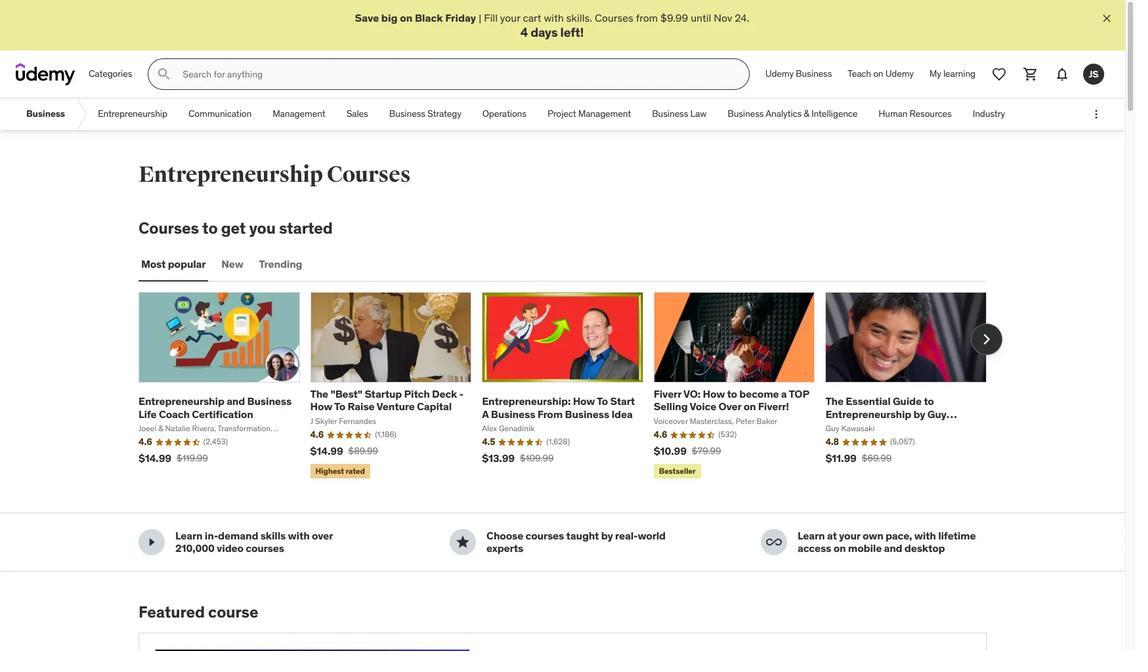Task type: vqa. For each thing, say whether or not it's contained in the screenshot.
IT for Health & Fitness
no



Task type: locate. For each thing, give the bounding box(es) containing it.
entrepreneurship for entrepreneurship
[[98, 108, 167, 120]]

0 horizontal spatial with
[[288, 530, 310, 543]]

human resources
[[879, 108, 952, 120]]

how inside entrepreneurship: how to start a business from business idea
[[573, 395, 595, 408]]

medium image
[[144, 535, 160, 551]]

to
[[202, 218, 218, 239], [727, 388, 738, 401], [924, 395, 934, 408]]

courses
[[595, 11, 634, 24], [327, 161, 411, 189], [139, 218, 199, 239]]

how inside 'fiverr vo: how to become a top selling voice over on fiverr!'
[[703, 388, 725, 401]]

|
[[479, 11, 482, 24]]

essential
[[846, 395, 891, 408]]

communication
[[188, 108, 252, 120]]

to inside the essential guide to entrepreneurship by guy kawasaki
[[924, 395, 934, 408]]

1 management from the left
[[273, 108, 325, 120]]

1 horizontal spatial management
[[578, 108, 631, 120]]

the up kawasaki on the right
[[826, 395, 844, 408]]

law
[[691, 108, 707, 120]]

courses down sales link
[[327, 161, 411, 189]]

2 management from the left
[[578, 108, 631, 120]]

1 horizontal spatial courses
[[327, 161, 411, 189]]

udemy business link
[[758, 59, 840, 90]]

entrepreneurship for entrepreneurship and business life coach certification
[[139, 395, 224, 408]]

learn for learn in-demand skills with over 210,000 video courses
[[175, 530, 203, 543]]

2 medium image from the left
[[766, 535, 782, 551]]

coach
[[159, 408, 190, 421]]

medium image left access
[[766, 535, 782, 551]]

on right big
[[400, 11, 413, 24]]

0 horizontal spatial medium image
[[455, 535, 471, 551]]

1 vertical spatial your
[[839, 530, 861, 543]]

fiverr!
[[758, 400, 789, 413]]

the essential guide to entrepreneurship by guy kawasaki
[[826, 395, 947, 433]]

business analytics & intelligence link
[[717, 99, 868, 130]]

by inside choose courses taught by real-world experts
[[601, 530, 613, 543]]

entrepreneurship inside "link"
[[98, 108, 167, 120]]

own
[[863, 530, 884, 543]]

0 vertical spatial courses
[[595, 11, 634, 24]]

with inside save big on black friday | fill your cart with skills. courses from $9.99 until nov 24. 4 days left!
[[544, 11, 564, 24]]

0 horizontal spatial udemy
[[766, 68, 794, 80]]

kawasaki
[[826, 420, 873, 433]]

to left start
[[597, 395, 608, 408]]

0 horizontal spatial learn
[[175, 530, 203, 543]]

&
[[804, 108, 810, 120]]

save
[[355, 11, 379, 24]]

learn
[[175, 530, 203, 543], [798, 530, 825, 543]]

courses to get you started
[[139, 218, 333, 239]]

and
[[227, 395, 245, 408], [884, 542, 903, 555]]

udemy image
[[16, 63, 76, 85]]

to
[[597, 395, 608, 408], [334, 400, 346, 413]]

learn inside learn in-demand skills with over 210,000 video courses
[[175, 530, 203, 543]]

courses right "video"
[[246, 542, 284, 555]]

courses up most popular
[[139, 218, 199, 239]]

learn for learn at your own pace, with lifetime access on mobile and desktop
[[798, 530, 825, 543]]

the left "best" at the left of page
[[310, 388, 328, 401]]

1 horizontal spatial and
[[884, 542, 903, 555]]

js link
[[1078, 59, 1110, 90]]

1 vertical spatial and
[[884, 542, 903, 555]]

1 horizontal spatial courses
[[526, 530, 564, 543]]

to inside 'fiverr vo: how to become a top selling voice over on fiverr!'
[[727, 388, 738, 401]]

1 horizontal spatial to
[[727, 388, 738, 401]]

learn in-demand skills with over 210,000 video courses
[[175, 530, 333, 555]]

entrepreneurship inside entrepreneurship and business life coach certification
[[139, 395, 224, 408]]

1 horizontal spatial learn
[[798, 530, 825, 543]]

management left the sales
[[273, 108, 325, 120]]

1 vertical spatial by
[[601, 530, 613, 543]]

with left over
[[288, 530, 310, 543]]

entrepreneurship
[[98, 108, 167, 120], [139, 161, 323, 189], [139, 395, 224, 408], [826, 408, 912, 421]]

1 horizontal spatial the
[[826, 395, 844, 408]]

udemy up analytics
[[766, 68, 794, 80]]

2 horizontal spatial how
[[703, 388, 725, 401]]

udemy left my
[[886, 68, 914, 80]]

your
[[500, 11, 521, 24], [839, 530, 861, 543]]

learn left in-
[[175, 530, 203, 543]]

and right own
[[884, 542, 903, 555]]

with right the pace,
[[915, 530, 936, 543]]

to left raise
[[334, 400, 346, 413]]

carousel element
[[139, 292, 1003, 482]]

industry link
[[963, 99, 1016, 130]]

how right from
[[573, 395, 595, 408]]

operations
[[483, 108, 527, 120]]

project management link
[[537, 99, 642, 130]]

$9.99
[[661, 11, 688, 24]]

2 horizontal spatial courses
[[595, 11, 634, 24]]

1 horizontal spatial by
[[914, 408, 926, 421]]

udemy business
[[766, 68, 832, 80]]

udemy
[[766, 68, 794, 80], [886, 68, 914, 80]]

business law
[[652, 108, 707, 120]]

more subcategory menu links image
[[1090, 108, 1103, 121]]

to left get
[[202, 218, 218, 239]]

0 horizontal spatial to
[[334, 400, 346, 413]]

startup
[[365, 388, 402, 401]]

by left guy in the bottom right of the page
[[914, 408, 926, 421]]

communication link
[[178, 99, 262, 130]]

on
[[400, 11, 413, 24], [874, 68, 884, 80], [744, 400, 756, 413], [834, 542, 846, 555]]

your right at
[[839, 530, 861, 543]]

save big on black friday | fill your cart with skills. courses from $9.99 until nov 24. 4 days left!
[[355, 11, 750, 40]]

courses left 'from'
[[595, 11, 634, 24]]

and inside entrepreneurship and business life coach certification
[[227, 395, 245, 408]]

featured course
[[139, 603, 258, 623]]

entrepreneurship link
[[87, 99, 178, 130]]

started
[[279, 218, 333, 239]]

with up days
[[544, 11, 564, 24]]

certification
[[192, 408, 253, 421]]

entrepreneurship courses
[[139, 161, 411, 189]]

skills
[[261, 530, 286, 543]]

0 horizontal spatial how
[[310, 400, 332, 413]]

1 horizontal spatial how
[[573, 395, 595, 408]]

how left raise
[[310, 400, 332, 413]]

0 horizontal spatial courses
[[246, 542, 284, 555]]

entrepreneurship and business life coach certification link
[[139, 395, 292, 421]]

medium image
[[455, 535, 471, 551], [766, 535, 782, 551]]

business
[[796, 68, 832, 80], [26, 108, 65, 120], [389, 108, 426, 120], [652, 108, 689, 120], [728, 108, 764, 120], [247, 395, 292, 408], [491, 408, 535, 421], [565, 408, 609, 421]]

business analytics & intelligence
[[728, 108, 858, 120]]

medium image left experts
[[455, 535, 471, 551]]

idea
[[612, 408, 633, 421]]

1 medium image from the left
[[455, 535, 471, 551]]

featured
[[139, 603, 205, 623]]

to for the essential guide to entrepreneurship by guy kawasaki
[[924, 395, 934, 408]]

2 vertical spatial courses
[[139, 218, 199, 239]]

management
[[273, 108, 325, 120], [578, 108, 631, 120]]

2 learn from the left
[[798, 530, 825, 543]]

1 horizontal spatial your
[[839, 530, 861, 543]]

how right 'vo:'
[[703, 388, 725, 401]]

the inside the essential guide to entrepreneurship by guy kawasaki
[[826, 395, 844, 408]]

on left mobile
[[834, 542, 846, 555]]

entrepreneurship inside the essential guide to entrepreneurship by guy kawasaki
[[826, 408, 912, 421]]

1 horizontal spatial with
[[544, 11, 564, 24]]

by left real-
[[601, 530, 613, 543]]

1 horizontal spatial to
[[597, 395, 608, 408]]

0 vertical spatial by
[[914, 408, 926, 421]]

teach on udemy link
[[840, 59, 922, 90]]

industry
[[973, 108, 1005, 120]]

by inside the essential guide to entrepreneurship by guy kawasaki
[[914, 408, 926, 421]]

pace,
[[886, 530, 912, 543]]

black
[[415, 11, 443, 24]]

most popular
[[141, 258, 206, 271]]

the for the essential guide to entrepreneurship by guy kawasaki
[[826, 395, 844, 408]]

the inside the "best" startup pitch deck - how to raise venture capital
[[310, 388, 328, 401]]

most
[[141, 258, 166, 271]]

management right project
[[578, 108, 631, 120]]

1 horizontal spatial medium image
[[766, 535, 782, 551]]

0 vertical spatial and
[[227, 395, 245, 408]]

1 horizontal spatial udemy
[[886, 68, 914, 80]]

popular
[[168, 258, 206, 271]]

to right guide
[[924, 395, 934, 408]]

entrepreneurship:
[[482, 395, 571, 408]]

courses left taught
[[526, 530, 564, 543]]

my learning link
[[922, 59, 984, 90]]

and right coach
[[227, 395, 245, 408]]

your right fill
[[500, 11, 521, 24]]

1 vertical spatial courses
[[327, 161, 411, 189]]

arrow pointing to subcategory menu links image
[[76, 99, 87, 130]]

a
[[482, 408, 489, 421]]

on right the over
[[744, 400, 756, 413]]

raise
[[348, 400, 375, 413]]

the essential guide to entrepreneurship by guy kawasaki link
[[826, 395, 957, 433]]

your inside learn at your own pace, with lifetime access on mobile and desktop
[[839, 530, 861, 543]]

1 learn from the left
[[175, 530, 203, 543]]

2 horizontal spatial with
[[915, 530, 936, 543]]

to left 'become'
[[727, 388, 738, 401]]

0 horizontal spatial courses
[[139, 218, 199, 239]]

0 horizontal spatial the
[[310, 388, 328, 401]]

access
[[798, 542, 832, 555]]

learn left at
[[798, 530, 825, 543]]

0 horizontal spatial your
[[500, 11, 521, 24]]

entrepreneurship and business life coach certification
[[139, 395, 292, 421]]

project
[[548, 108, 576, 120]]

new
[[222, 258, 243, 271]]

0 horizontal spatial by
[[601, 530, 613, 543]]

close image
[[1101, 12, 1114, 25]]

learning
[[944, 68, 976, 80]]

learn inside learn at your own pace, with lifetime access on mobile and desktop
[[798, 530, 825, 543]]

2 udemy from the left
[[886, 68, 914, 80]]

0 horizontal spatial and
[[227, 395, 245, 408]]

how inside the "best" startup pitch deck - how to raise venture capital
[[310, 400, 332, 413]]

to inside the "best" startup pitch deck - how to raise venture capital
[[334, 400, 346, 413]]

2 horizontal spatial to
[[924, 395, 934, 408]]

0 vertical spatial your
[[500, 11, 521, 24]]

0 horizontal spatial management
[[273, 108, 325, 120]]

with
[[544, 11, 564, 24], [288, 530, 310, 543], [915, 530, 936, 543]]



Task type: describe. For each thing, give the bounding box(es) containing it.
the "best" startup pitch deck - how to raise venture capital
[[310, 388, 464, 413]]

teach on udemy
[[848, 68, 914, 80]]

business strategy link
[[379, 99, 472, 130]]

life
[[139, 408, 157, 421]]

Search for anything text field
[[180, 63, 733, 85]]

top
[[789, 388, 809, 401]]

your inside save big on black friday | fill your cart with skills. courses from $9.99 until nov 24. 4 days left!
[[500, 11, 521, 24]]

submit search image
[[157, 66, 172, 82]]

teach
[[848, 68, 872, 80]]

venture
[[377, 400, 415, 413]]

skills.
[[566, 11, 592, 24]]

over
[[312, 530, 333, 543]]

medium image for choose
[[455, 535, 471, 551]]

on inside save big on black friday | fill your cart with skills. courses from $9.99 until nov 24. 4 days left!
[[400, 11, 413, 24]]

operations link
[[472, 99, 537, 130]]

new button
[[219, 249, 246, 280]]

management inside management link
[[273, 108, 325, 120]]

desktop
[[905, 542, 945, 555]]

choose
[[487, 530, 524, 543]]

trending button
[[257, 249, 305, 280]]

cart
[[523, 11, 542, 24]]

from
[[636, 11, 658, 24]]

medium image for learn
[[766, 535, 782, 551]]

selling
[[654, 400, 688, 413]]

fiverr
[[654, 388, 682, 401]]

and inside learn at your own pace, with lifetime access on mobile and desktop
[[884, 542, 903, 555]]

human resources link
[[868, 99, 963, 130]]

the for the "best" startup pitch deck - how to raise venture capital
[[310, 388, 328, 401]]

the "best" startup pitch deck - how to raise venture capital link
[[310, 388, 464, 413]]

big
[[381, 11, 398, 24]]

1 udemy from the left
[[766, 68, 794, 80]]

management inside project management link
[[578, 108, 631, 120]]

210,000
[[175, 542, 215, 555]]

categories button
[[81, 59, 140, 90]]

-
[[459, 388, 464, 401]]

choose courses taught by real-world experts
[[487, 530, 666, 555]]

intelligence
[[812, 108, 858, 120]]

entrepreneurship for entrepreneurship courses
[[139, 161, 323, 189]]

on right 'teach'
[[874, 68, 884, 80]]

fiverr vo: how to become a top selling voice over on fiverr! link
[[654, 388, 809, 413]]

until
[[691, 11, 712, 24]]

mobile
[[848, 542, 882, 555]]

sales
[[347, 108, 368, 120]]

next image
[[977, 329, 998, 350]]

learn at your own pace, with lifetime access on mobile and desktop
[[798, 530, 976, 555]]

shopping cart with 0 items image
[[1023, 66, 1039, 82]]

0 horizontal spatial to
[[202, 218, 218, 239]]

entrepreneurship: how to start a business from business idea
[[482, 395, 635, 421]]

at
[[827, 530, 837, 543]]

4
[[521, 25, 528, 40]]

wishlist image
[[992, 66, 1007, 82]]

my learning
[[930, 68, 976, 80]]

to for fiverr vo: how to become a top selling voice over on fiverr!
[[727, 388, 738, 401]]

entrepreneurship: how to start a business from business idea link
[[482, 395, 635, 421]]

business inside entrepreneurship and business life coach certification
[[247, 395, 292, 408]]

taught
[[566, 530, 599, 543]]

24.
[[735, 11, 750, 24]]

world
[[638, 530, 666, 543]]

real-
[[615, 530, 638, 543]]

with inside learn in-demand skills with over 210,000 video courses
[[288, 530, 310, 543]]

voice
[[690, 400, 717, 413]]

to inside entrepreneurship: how to start a business from business idea
[[597, 395, 608, 408]]

js
[[1089, 68, 1099, 80]]

fill
[[484, 11, 498, 24]]

on inside learn at your own pace, with lifetime access on mobile and desktop
[[834, 542, 846, 555]]

courses inside save big on black friday | fill your cart with skills. courses from $9.99 until nov 24. 4 days left!
[[595, 11, 634, 24]]

business link
[[16, 99, 76, 130]]

courses inside choose courses taught by real-world experts
[[526, 530, 564, 543]]

with inside learn at your own pace, with lifetime access on mobile and desktop
[[915, 530, 936, 543]]

days
[[531, 25, 558, 40]]

pitch
[[404, 388, 430, 401]]

courses inside learn in-demand skills with over 210,000 video courses
[[246, 542, 284, 555]]

human
[[879, 108, 908, 120]]

trending
[[259, 258, 302, 271]]

business strategy
[[389, 108, 462, 120]]

nov
[[714, 11, 732, 24]]

sales link
[[336, 99, 379, 130]]

notifications image
[[1055, 66, 1070, 82]]

you
[[249, 218, 276, 239]]

from
[[538, 408, 563, 421]]

vo:
[[684, 388, 701, 401]]

start
[[610, 395, 635, 408]]

get
[[221, 218, 246, 239]]

management link
[[262, 99, 336, 130]]

course
[[208, 603, 258, 623]]

video
[[217, 542, 244, 555]]

guide
[[893, 395, 922, 408]]

business law link
[[642, 99, 717, 130]]

on inside 'fiverr vo: how to become a top selling voice over on fiverr!'
[[744, 400, 756, 413]]

over
[[719, 400, 742, 413]]

categories
[[89, 68, 132, 80]]

most popular button
[[139, 249, 208, 280]]

resources
[[910, 108, 952, 120]]

experts
[[487, 542, 523, 555]]

"best"
[[331, 388, 363, 401]]



